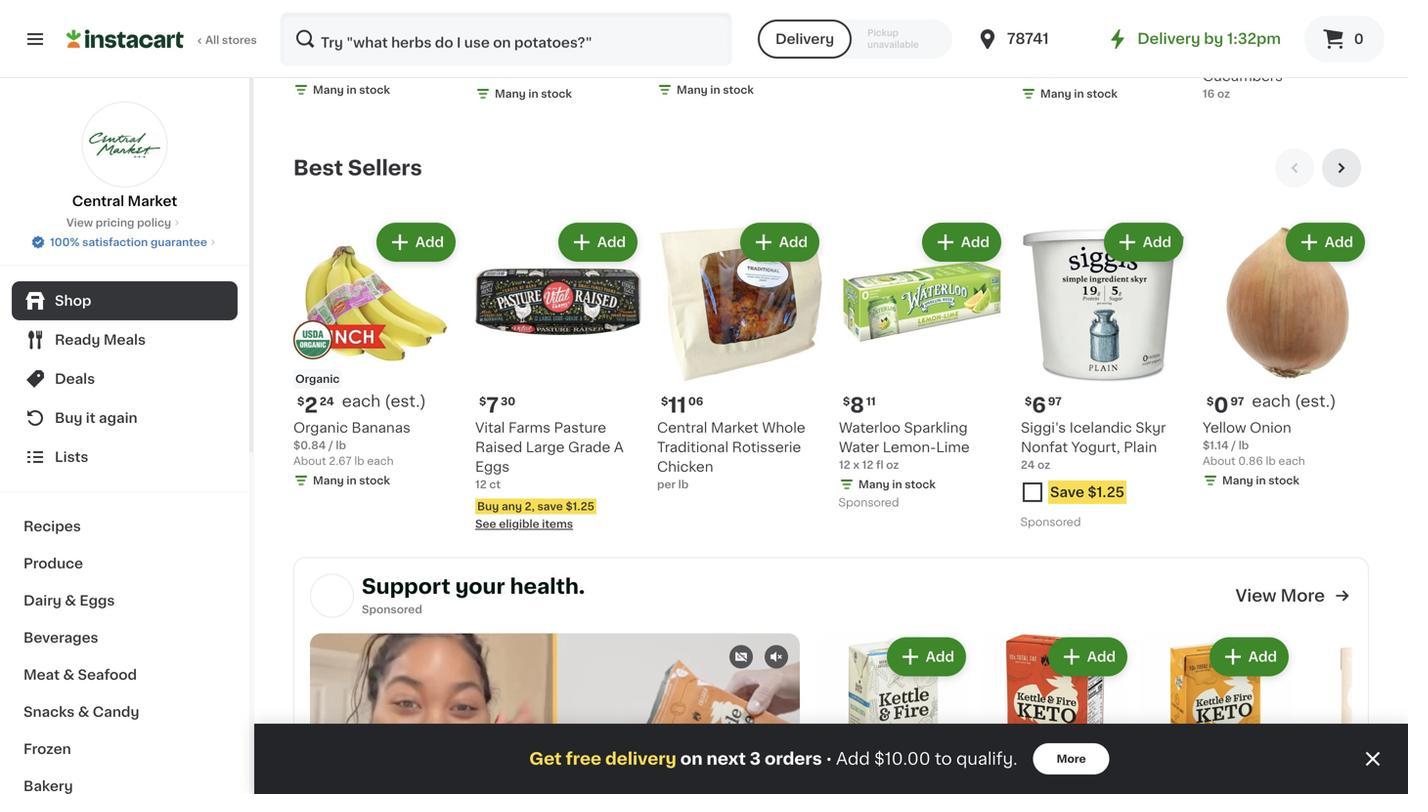 Task type: describe. For each thing, give the bounding box(es) containing it.
0 vertical spatial onion
[[340, 30, 382, 44]]

crown
[[775, 30, 820, 44]]

all
[[205, 35, 219, 45]]

100% satisfaction guarantee button
[[30, 231, 219, 250]]

2
[[304, 396, 318, 416]]

about inside organic bananas $0.84 / lb about 2.67 lb each
[[293, 456, 326, 467]]

meat & seafood link
[[12, 657, 238, 694]]

view pricing policy
[[66, 218, 171, 228]]

0 horizontal spatial 0.86
[[329, 65, 354, 76]]

1 horizontal spatial $0.97 each (estimated) element
[[1203, 393, 1369, 419]]

skyr
[[1135, 421, 1166, 435]]

mini
[[1269, 50, 1298, 64]]

lemon-
[[883, 441, 936, 455]]

eligible
[[499, 519, 539, 530]]

vital
[[475, 421, 505, 435]]

$ 8 11
[[843, 396, 876, 416]]

dairy & eggs
[[23, 595, 115, 608]]

again
[[99, 412, 138, 425]]

green inside organic green onions (scallions) 1 bunch
[[1079, 30, 1121, 44]]

waterloo
[[839, 421, 900, 435]]

product group containing 0
[[1203, 219, 1369, 493]]

organic bananas $0.84 / lb about 2.67 lb each
[[293, 421, 411, 467]]

1 horizontal spatial sponsored badge image
[[1021, 518, 1080, 529]]

product group containing 7
[[475, 219, 641, 532]]

& for snacks
[[78, 706, 89, 720]]

$ for 7
[[479, 397, 486, 407]]

organic green onions (scallions) 1 bunch
[[1021, 30, 1174, 80]]

eggs inside dairy & eggs link
[[80, 595, 115, 608]]

lime
[[936, 441, 970, 455]]

nsored
[[384, 605, 422, 615]]

0 horizontal spatial yellow
[[293, 30, 337, 44]]

next
[[706, 751, 746, 768]]

view for view more
[[1235, 588, 1276, 605]]

crispy
[[895, 30, 940, 44]]

product group containing 6
[[1021, 219, 1187, 534]]

central market
[[72, 195, 177, 208]]

0 vertical spatial sponsored badge image
[[839, 498, 898, 509]]

$ 7 30
[[479, 396, 515, 416]]

100% satisfaction guarantee
[[50, 237, 207, 248]]

view more
[[1235, 588, 1325, 605]]

deals link
[[12, 360, 238, 399]]

7
[[486, 396, 499, 416]]

oz inside waterloo sparkling water lemon-lime 12 x 12 fl oz
[[886, 460, 899, 471]]

onions inside organic green onions (scallions) 1 bunch
[[1125, 30, 1174, 44]]

orders
[[765, 751, 822, 768]]

product group containing 4
[[839, 0, 1005, 80]]

best sellers
[[293, 158, 422, 178]]

market for central market
[[128, 195, 177, 208]]

get free delivery on next 3 orders • add $10.00 to qualify.
[[529, 751, 1017, 768]]

plain
[[1124, 441, 1157, 455]]

2,
[[525, 502, 535, 512]]

$ for 8
[[843, 397, 850, 407]]

shop
[[55, 294, 91, 308]]

•
[[826, 752, 832, 767]]

instacart logo image
[[66, 27, 184, 51]]

$ for 3
[[661, 5, 668, 16]]

$4.05 element
[[1203, 2, 1369, 27]]

each inside $ 2 24 each (est.)
[[342, 394, 381, 410]]

onions inside green onions (scallions) 1 bunch
[[521, 30, 570, 44]]

delivery by 1:32pm link
[[1106, 27, 1281, 51]]

organic for organic
[[295, 374, 340, 385]]

ready meals
[[55, 333, 146, 347]]

0 horizontal spatial 11
[[668, 396, 686, 416]]

Search field
[[282, 14, 730, 65]]

onion inside product group
[[1250, 421, 1291, 435]]

green onions (scallions) 1 bunch
[[475, 30, 570, 80]]

$3.72 per package (estimated) element
[[657, 2, 823, 27]]

$ for 11
[[661, 397, 668, 407]]

central market link
[[72, 102, 177, 211]]

78741 button
[[976, 12, 1093, 66]]

$1.14 for right the $0.97 each (estimated) element
[[1203, 441, 1229, 451]]

sparkling
[[904, 421, 968, 435]]

bunch inside organic green onions (scallions) 1 bunch
[[1028, 69, 1063, 80]]

30
[[501, 397, 515, 407]]

frozen link
[[12, 731, 238, 769]]

buy for buy any 2, save $1.25 see eligible items
[[477, 502, 499, 512]]

on
[[680, 751, 703, 768]]

2 horizontal spatial 12
[[862, 460, 873, 471]]

seafood
[[78, 669, 137, 683]]

$1.25 inside button
[[1088, 486, 1124, 500]]

2 horizontal spatial 97
[[1230, 397, 1244, 407]]

to
[[935, 751, 952, 768]]

your
[[455, 577, 505, 597]]

fl
[[876, 460, 884, 471]]

see
[[475, 519, 496, 530]]

organic for organic bananas $0.84 / lb about 2.67 lb each
[[293, 421, 348, 435]]

meals
[[104, 333, 146, 347]]

product group containing 2
[[293, 219, 460, 493]]

6
[[1032, 396, 1046, 416]]

stores
[[222, 35, 257, 45]]

1 vertical spatial 4
[[839, 49, 846, 60]]

delivery by 1:32pm
[[1137, 32, 1281, 46]]

service type group
[[758, 20, 952, 59]]

product group containing 11
[[657, 219, 823, 493]]

24 inside siggi's icelandic skyr nonfat yogurt, plain 24 oz
[[1021, 460, 1035, 471]]

0.86 inside product group
[[1238, 456, 1263, 467]]

central market logo image
[[82, 102, 168, 188]]

water
[[839, 441, 879, 455]]

0 vertical spatial more
[[1281, 588, 1325, 605]]

eggs inside vital farms pasture raised large grade a eggs 12 ct
[[475, 461, 510, 474]]

ready
[[55, 333, 100, 347]]

central market whole traditional rotisserie chicken per lb
[[657, 421, 805, 490]]

shop link
[[12, 282, 238, 321]]

lists link
[[12, 438, 238, 477]]

& for meat
[[63, 669, 74, 683]]

/ inside organic bananas $0.84 / lb about 2.67 lb each
[[329, 441, 333, 451]]

beverages link
[[12, 620, 238, 657]]

buy it again link
[[12, 399, 238, 438]]

about 0.8 lb / package
[[657, 65, 779, 76]]

seedless
[[1203, 50, 1266, 64]]

x
[[853, 460, 859, 471]]

all stores link
[[66, 12, 258, 66]]

waterloo sparkling water lemon-lime 12 x 12 fl oz
[[839, 421, 970, 471]]

$ 6 97
[[1025, 396, 1062, 416]]

all stores
[[205, 35, 257, 45]]

get
[[529, 751, 562, 768]]

0 inside product group
[[1214, 396, 1229, 416]]

item carousel region containing add
[[800, 634, 1408, 795]]

11 inside $ 8 11
[[866, 397, 876, 407]]

buy it again
[[55, 412, 138, 425]]

view for view pricing policy
[[66, 218, 93, 228]]

more button
[[1033, 744, 1110, 775]]

organic broccoli crown
[[657, 30, 820, 44]]

per
[[657, 480, 676, 490]]



Task type: vqa. For each thing, say whether or not it's contained in the screenshot.
"BROCCOLI" in Birds Eye Steamfresh Broccoli Florets Frozen Vegetables Shop all
no



Task type: locate. For each thing, give the bounding box(es) containing it.
ready meals link
[[12, 321, 238, 360]]

organic for organic green onions (scallions) 1 bunch
[[1021, 30, 1076, 44]]

(scallions) inside green onions (scallions) 1 bunch
[[475, 50, 547, 64]]

$ inside $ 6 97
[[1025, 397, 1032, 407]]

oz right 16
[[1217, 88, 1230, 99]]

1 vertical spatial yellow
[[1203, 421, 1246, 435]]

0 vertical spatial $0.97 each (estimated) element
[[293, 2, 460, 27]]

& left the candy
[[78, 706, 89, 720]]

2 (scallions) from the left
[[1021, 50, 1093, 64]]

0 vertical spatial central
[[72, 195, 124, 208]]

$ inside $ 2 24 each (est.)
[[297, 397, 304, 407]]

1
[[475, 69, 480, 80], [1021, 69, 1025, 80]]

delivery up package
[[775, 32, 834, 46]]

$0.97 each (estimated) element
[[293, 2, 460, 27], [1203, 393, 1369, 419]]

0 vertical spatial yellow
[[293, 30, 337, 44]]

1 inside organic green onions (scallions) 1 bunch
[[1021, 69, 1025, 80]]

1 vertical spatial more
[[1057, 754, 1086, 765]]

item badge image
[[293, 321, 332, 360]]

12 left the ct
[[475, 480, 487, 490]]

1 vertical spatial yellow onion $1.14 / lb about 0.86 lb each
[[1203, 421, 1305, 467]]

0 horizontal spatial 4
[[839, 49, 846, 60]]

eggs up beverages link
[[80, 595, 115, 608]]

0 horizontal spatial central
[[72, 195, 124, 208]]

broccoli
[[715, 30, 772, 44]]

buy any 2, save $1.25 see eligible items
[[475, 502, 594, 530]]

oz inside 4 bowery crispy leaf 4 oz
[[849, 49, 862, 60]]

0 vertical spatial yellow onion $1.14 / lb about 0.86 lb each
[[293, 30, 396, 76]]

yellow inside product group
[[1203, 421, 1246, 435]]

qualify.
[[956, 751, 1017, 768]]

3 left 72
[[668, 4, 682, 25]]

organic up the "$0.84" at left
[[293, 421, 348, 435]]

1 green from the left
[[475, 30, 518, 44]]

produce
[[23, 557, 83, 571]]

& inside dairy & eggs link
[[65, 595, 76, 608]]

1:32pm
[[1227, 32, 1281, 46]]

delivery
[[605, 751, 676, 768]]

candy
[[93, 706, 139, 720]]

oz inside siggi's icelandic skyr nonfat yogurt, plain 24 oz
[[1038, 460, 1050, 471]]

product group containing 8
[[839, 219, 1005, 514]]

oz down nonfat
[[1038, 460, 1050, 471]]

0 horizontal spatial 12
[[475, 480, 487, 490]]

delivery for delivery by 1:32pm
[[1137, 32, 1200, 46]]

view inside view pricing policy link
[[66, 218, 93, 228]]

yellow onion $1.14 / lb about 0.86 lb each
[[293, 30, 396, 76], [1203, 421, 1305, 467]]

0 horizontal spatial 3
[[668, 4, 682, 25]]

0 vertical spatial view
[[66, 218, 93, 228]]

dairy & eggs link
[[12, 583, 238, 620]]

100%
[[50, 237, 80, 248]]

save
[[1050, 486, 1084, 500]]

$1.14 for the topmost the $0.97 each (estimated) element
[[293, 49, 319, 60]]

0 horizontal spatial yellow onion $1.14 / lb about 0.86 lb each
[[293, 30, 396, 76]]

market for central market whole traditional rotisserie chicken per lb
[[711, 421, 759, 435]]

green down "$ 0 66" at top
[[475, 30, 518, 44]]

$ for 0
[[479, 5, 486, 16]]

organic down $ 3 72
[[657, 30, 712, 44]]

lb
[[329, 49, 340, 60], [356, 65, 366, 76], [713, 65, 723, 76], [336, 441, 346, 451], [1239, 441, 1249, 451], [354, 456, 364, 467], [1266, 456, 1276, 467], [678, 480, 689, 490]]

11 right 8
[[866, 397, 876, 407]]

market up rotisserie
[[711, 421, 759, 435]]

$ inside $ 3 72
[[661, 5, 668, 16]]

0 vertical spatial buy
[[55, 412, 83, 425]]

0 horizontal spatial onions
[[521, 30, 570, 44]]

12 inside vital farms pasture raised large grade a eggs 12 ct
[[475, 480, 487, 490]]

None search field
[[280, 12, 732, 66]]

1 horizontal spatial green
[[1079, 30, 1121, 44]]

66
[[503, 5, 518, 16]]

central
[[72, 195, 124, 208], [657, 421, 707, 435]]

(scallions) inside organic green onions (scallions) 1 bunch
[[1021, 50, 1093, 64]]

1 horizontal spatial 4
[[850, 4, 865, 25]]

save
[[537, 502, 563, 512]]

$ 0 97 each (est.) for the topmost the $0.97 each (estimated) element
[[297, 3, 427, 25]]

72
[[684, 5, 697, 16]]

& inside meat & seafood link
[[63, 669, 74, 683]]

farms
[[508, 421, 550, 435]]

0 vertical spatial 24
[[320, 397, 334, 407]]

0 vertical spatial 3
[[668, 4, 682, 25]]

b
[[1235, 30, 1244, 44]]

lb inside the central market whole traditional rotisserie chicken per lb
[[678, 480, 689, 490]]

kettle & fire broth image
[[310, 574, 354, 618]]

central for central market
[[72, 195, 124, 208]]

1 vertical spatial $1.14
[[1203, 441, 1229, 451]]

1 vertical spatial buy
[[477, 502, 499, 512]]

treatment tracker modal dialog
[[254, 725, 1408, 795]]

0 vertical spatial $1.14
[[293, 49, 319, 60]]

delivery inside button
[[775, 32, 834, 46]]

1 horizontal spatial $1.25
[[1088, 486, 1124, 500]]

1 vertical spatial item carousel region
[[800, 634, 1408, 795]]

about
[[293, 65, 326, 76], [657, 65, 690, 76], [293, 456, 326, 467], [1203, 456, 1236, 467]]

pricing
[[96, 218, 134, 228]]

1 vertical spatial market
[[711, 421, 759, 435]]

$2.24 each (estimated) element
[[293, 393, 460, 419]]

sponsored badge image down save
[[1021, 518, 1080, 529]]

buy inside buy any 2, save $1.25 see eligible items
[[477, 502, 499, 512]]

package
[[733, 65, 779, 76]]

$ 0 97 each (est.) for right the $0.97 each (estimated) element
[[1207, 394, 1336, 416]]

1 bunch from the left
[[482, 69, 518, 80]]

3 inside treatment tracker modal dialog
[[750, 751, 761, 768]]

bunch down search field
[[482, 69, 518, 80]]

ready meals button
[[12, 321, 238, 360]]

h-
[[1203, 30, 1220, 44]]

(scallions) down "$ 0 66" at top
[[475, 50, 547, 64]]

1 vertical spatial &
[[63, 669, 74, 683]]

$
[[297, 5, 304, 16], [479, 5, 486, 16], [661, 5, 668, 16], [297, 397, 304, 407], [479, 397, 486, 407], [661, 397, 668, 407], [843, 397, 850, 407], [1025, 397, 1032, 407], [1207, 397, 1214, 407]]

$1.49 element
[[1021, 2, 1187, 27]]

yellow right skyr
[[1203, 421, 1246, 435]]

many
[[313, 85, 344, 95], [677, 85, 708, 95], [495, 88, 526, 99], [1040, 88, 1071, 99], [313, 476, 344, 486], [1222, 476, 1253, 486], [859, 480, 890, 490]]

0 inside button
[[1354, 32, 1364, 46]]

(scallions)
[[475, 50, 547, 64], [1021, 50, 1093, 64]]

green down the $1.49 element
[[1079, 30, 1121, 44]]

support
[[362, 577, 450, 597]]

$ inside $ 8 11
[[843, 397, 850, 407]]

market up policy
[[128, 195, 177, 208]]

1 horizontal spatial central
[[657, 421, 707, 435]]

0 vertical spatial 4
[[850, 4, 865, 25]]

$1.25 inside buy any 2, save $1.25 see eligible items
[[566, 502, 594, 512]]

meat & seafood
[[23, 669, 137, 683]]

bananas
[[351, 421, 411, 435]]

vital farms pasture raised large grade a eggs 12 ct
[[475, 421, 624, 490]]

organic for organic broccoli crown
[[657, 30, 712, 44]]

best
[[293, 158, 343, 178]]

1 inside green onions (scallions) 1 bunch
[[475, 69, 480, 80]]

0 horizontal spatial sponsored badge image
[[839, 498, 898, 509]]

0 horizontal spatial $ 0 97 each (est.)
[[297, 3, 427, 25]]

eggs up the ct
[[475, 461, 510, 474]]

produce link
[[12, 546, 238, 583]]

1 vertical spatial 3
[[750, 751, 761, 768]]

central up pricing
[[72, 195, 124, 208]]

each inside organic bananas $0.84 / lb about 2.67 lb each
[[367, 456, 394, 467]]

0 vertical spatial $ 0 97 each (est.)
[[297, 3, 427, 25]]

product group
[[839, 0, 1005, 80], [293, 219, 460, 493], [475, 219, 641, 532], [657, 219, 823, 493], [839, 219, 1005, 514], [1021, 219, 1187, 534], [1203, 219, 1369, 493], [816, 634, 970, 795], [978, 634, 1131, 795], [1139, 634, 1293, 795]]

1 vertical spatial onion
[[1250, 421, 1291, 435]]

& inside snacks & candy link
[[78, 706, 89, 720]]

any
[[502, 502, 522, 512]]

a
[[614, 441, 624, 455]]

0 horizontal spatial green
[[475, 30, 518, 44]]

3 right next
[[750, 751, 761, 768]]

$ 11 06
[[661, 396, 703, 416]]

by
[[1204, 32, 1223, 46]]

bakery
[[23, 780, 73, 794]]

items
[[542, 519, 573, 530]]

buy left it
[[55, 412, 83, 425]]

0 horizontal spatial 24
[[320, 397, 334, 407]]

yellow
[[293, 30, 337, 44], [1203, 421, 1246, 435]]

pasture
[[554, 421, 606, 435]]

1 vertical spatial sponsored badge image
[[1021, 518, 1080, 529]]

oz inside the h-e-b organics seedless mini cucumbers 16 oz
[[1217, 88, 1230, 99]]

sponsored badge image
[[839, 498, 898, 509], [1021, 518, 1080, 529]]

icelandic
[[1069, 421, 1132, 435]]

raised
[[475, 441, 522, 455]]

satisfaction
[[82, 237, 148, 248]]

& right dairy
[[65, 595, 76, 608]]

0 vertical spatial 0.86
[[329, 65, 354, 76]]

3 inside $3.72 per package (estimated) "element"
[[668, 4, 682, 25]]

1 vertical spatial central
[[657, 421, 707, 435]]

eggs
[[475, 461, 510, 474], [80, 595, 115, 608]]

organic up 2
[[295, 374, 340, 385]]

1 horizontal spatial $ 0 97 each (est.)
[[1207, 394, 1336, 416]]

1 vertical spatial eggs
[[80, 595, 115, 608]]

4 up 'bowery'
[[850, 4, 865, 25]]

06
[[688, 397, 703, 407]]

1 horizontal spatial (scallions)
[[1021, 50, 1093, 64]]

1 horizontal spatial 12
[[839, 460, 850, 471]]

1 horizontal spatial 0.86
[[1238, 456, 1263, 467]]

4 down 'bowery'
[[839, 49, 846, 60]]

nonfat
[[1021, 441, 1068, 455]]

item carousel region containing best sellers
[[293, 149, 1369, 542]]

0 horizontal spatial buy
[[55, 412, 83, 425]]

each
[[343, 3, 381, 19], [369, 65, 396, 76], [342, 394, 381, 410], [1252, 394, 1291, 410], [367, 456, 394, 467], [1279, 456, 1305, 467]]

/pkg
[[705, 3, 739, 19]]

0 horizontal spatial $1.25
[[566, 502, 594, 512]]

$1.14
[[293, 49, 319, 60], [1203, 441, 1229, 451]]

0 button
[[1304, 16, 1385, 63]]

0 horizontal spatial $1.14
[[293, 49, 319, 60]]

snacks
[[23, 706, 75, 720]]

24 down nonfat
[[1021, 460, 1035, 471]]

1 horizontal spatial view
[[1235, 588, 1276, 605]]

bowery
[[839, 30, 891, 44]]

2 onions from the left
[[1125, 30, 1174, 44]]

snacks & candy link
[[12, 694, 238, 731]]

11 left 06
[[668, 396, 686, 416]]

0 vertical spatial item carousel region
[[293, 149, 1369, 542]]

$ 3 72
[[661, 4, 697, 25]]

0 horizontal spatial 1
[[475, 69, 480, 80]]

1 horizontal spatial 3
[[750, 751, 761, 768]]

0 vertical spatial &
[[65, 595, 76, 608]]

1 down search field
[[475, 69, 480, 80]]

24 right 2
[[320, 397, 334, 407]]

1 1 from the left
[[475, 69, 480, 80]]

(est.) inside $ 2 24 each (est.)
[[385, 394, 426, 410]]

1 horizontal spatial market
[[711, 421, 759, 435]]

frozen
[[23, 743, 71, 757]]

0 vertical spatial market
[[128, 195, 177, 208]]

1 vertical spatial view
[[1235, 588, 1276, 605]]

lists
[[55, 451, 88, 464]]

$ inside $ 11 06
[[661, 397, 668, 407]]

large
[[526, 441, 565, 455]]

$ inside "$ 0 66"
[[479, 5, 486, 16]]

(scallions) down 78741
[[1021, 50, 1093, 64]]

0 vertical spatial eggs
[[475, 461, 510, 474]]

organic down the $1.49 element
[[1021, 30, 1076, 44]]

97 inside $ 6 97
[[1048, 397, 1062, 407]]

& for dairy
[[65, 595, 76, 608]]

$ inside the $ 7 30
[[479, 397, 486, 407]]

0 horizontal spatial $0.97 each (estimated) element
[[293, 2, 460, 27]]

more inside button
[[1057, 754, 1086, 765]]

1 vertical spatial 0.86
[[1238, 456, 1263, 467]]

1 horizontal spatial yellow onion $1.14 / lb about 0.86 lb each
[[1203, 421, 1305, 467]]

1 horizontal spatial 1
[[1021, 69, 1025, 80]]

3
[[668, 4, 682, 25], [750, 751, 761, 768]]

delivery for delivery
[[775, 32, 834, 46]]

1 onions from the left
[[521, 30, 570, 44]]

recipes link
[[12, 508, 238, 546]]

market inside the central market whole traditional rotisserie chicken per lb
[[711, 421, 759, 435]]

0 horizontal spatial bunch
[[482, 69, 518, 80]]

1 horizontal spatial onion
[[1250, 421, 1291, 435]]

health.
[[510, 577, 585, 597]]

organic inside organic bananas $0.84 / lb about 2.67 lb each
[[293, 421, 348, 435]]

1 horizontal spatial more
[[1281, 588, 1325, 605]]

1 horizontal spatial 24
[[1021, 460, 1035, 471]]

organic inside organic green onions (scallions) 1 bunch
[[1021, 30, 1076, 44]]

bunch
[[482, 69, 518, 80], [1028, 69, 1063, 80]]

2 green from the left
[[1079, 30, 1121, 44]]

whole
[[762, 421, 805, 435]]

24 inside $ 2 24 each (est.)
[[320, 397, 334, 407]]

central for central market whole traditional rotisserie chicken per lb
[[657, 421, 707, 435]]

$0.84
[[293, 441, 326, 451]]

e-
[[1220, 30, 1235, 44]]

meat
[[23, 669, 60, 683]]

1 horizontal spatial bunch
[[1028, 69, 1063, 80]]

$ 0 66
[[479, 4, 518, 25]]

sponsored badge image down fl
[[839, 498, 898, 509]]

1 horizontal spatial $1.14
[[1203, 441, 1229, 451]]

1 vertical spatial $0.97 each (estimated) element
[[1203, 393, 1369, 419]]

1 (scallions) from the left
[[475, 50, 547, 64]]

12 left x
[[839, 460, 850, 471]]

0 vertical spatial $1.25
[[1088, 486, 1124, 500]]

save $1.25
[[1050, 486, 1124, 500]]

$ 0 97 each (est.) inside product group
[[1207, 394, 1336, 416]]

bunch inside green onions (scallions) 1 bunch
[[482, 69, 518, 80]]

$ for 6
[[1025, 397, 1032, 407]]

central up traditional
[[657, 421, 707, 435]]

it
[[86, 412, 95, 425]]

delivery left h-
[[1137, 32, 1200, 46]]

buy for buy it again
[[55, 412, 83, 425]]

1 horizontal spatial buy
[[477, 502, 499, 512]]

leaf
[[943, 30, 973, 44]]

spo
[[362, 605, 384, 615]]

$1.25 up items
[[566, 502, 594, 512]]

$1.25 right save
[[1088, 486, 1124, 500]]

(est.) inside $3.72 per package (estimated) "element"
[[743, 3, 785, 19]]

2 1 from the left
[[1021, 69, 1025, 80]]

chicken
[[657, 461, 713, 474]]

12 right x
[[862, 460, 873, 471]]

1 vertical spatial $1.25
[[566, 502, 594, 512]]

4 bowery crispy leaf 4 oz
[[839, 4, 973, 60]]

0 horizontal spatial eggs
[[80, 595, 115, 608]]

item carousel region
[[293, 149, 1369, 542], [800, 634, 1408, 795]]

1 horizontal spatial delivery
[[1137, 32, 1200, 46]]

0 horizontal spatial market
[[128, 195, 177, 208]]

snacks & candy
[[23, 706, 139, 720]]

1 horizontal spatial 97
[[1048, 397, 1062, 407]]

2 bunch from the left
[[1028, 69, 1063, 80]]

dairy
[[23, 595, 62, 608]]

add inside treatment tracker modal dialog
[[836, 751, 870, 768]]

& right meat
[[63, 669, 74, 683]]

0 horizontal spatial 97
[[321, 5, 335, 16]]

buy up see
[[477, 502, 499, 512]]

beverages
[[23, 632, 98, 645]]

0 horizontal spatial delivery
[[775, 32, 834, 46]]

oz right fl
[[886, 460, 899, 471]]

1 horizontal spatial eggs
[[475, 461, 510, 474]]

2 vertical spatial &
[[78, 706, 89, 720]]

1 horizontal spatial 11
[[866, 397, 876, 407]]

yellow right stores
[[293, 30, 337, 44]]

1 vertical spatial $ 0 97 each (est.)
[[1207, 394, 1336, 416]]

oz down 'bowery'
[[849, 49, 862, 60]]

1 horizontal spatial yellow
[[1203, 421, 1246, 435]]

1 down 78741
[[1021, 69, 1025, 80]]

1 vertical spatial 24
[[1021, 460, 1035, 471]]

0 horizontal spatial view
[[66, 218, 93, 228]]

0.8
[[693, 65, 710, 76]]

central inside the central market whole traditional rotisserie chicken per lb
[[657, 421, 707, 435]]

green inside green onions (scallions) 1 bunch
[[475, 30, 518, 44]]

bunch down 78741 popup button
[[1028, 69, 1063, 80]]

0 horizontal spatial more
[[1057, 754, 1086, 765]]

1 horizontal spatial onions
[[1125, 30, 1174, 44]]

$1.14 inside product group
[[1203, 441, 1229, 451]]

0 horizontal spatial onion
[[340, 30, 382, 44]]

siggi's icelandic skyr nonfat yogurt, plain 24 oz
[[1021, 421, 1166, 471]]

0 horizontal spatial (scallions)
[[475, 50, 547, 64]]



